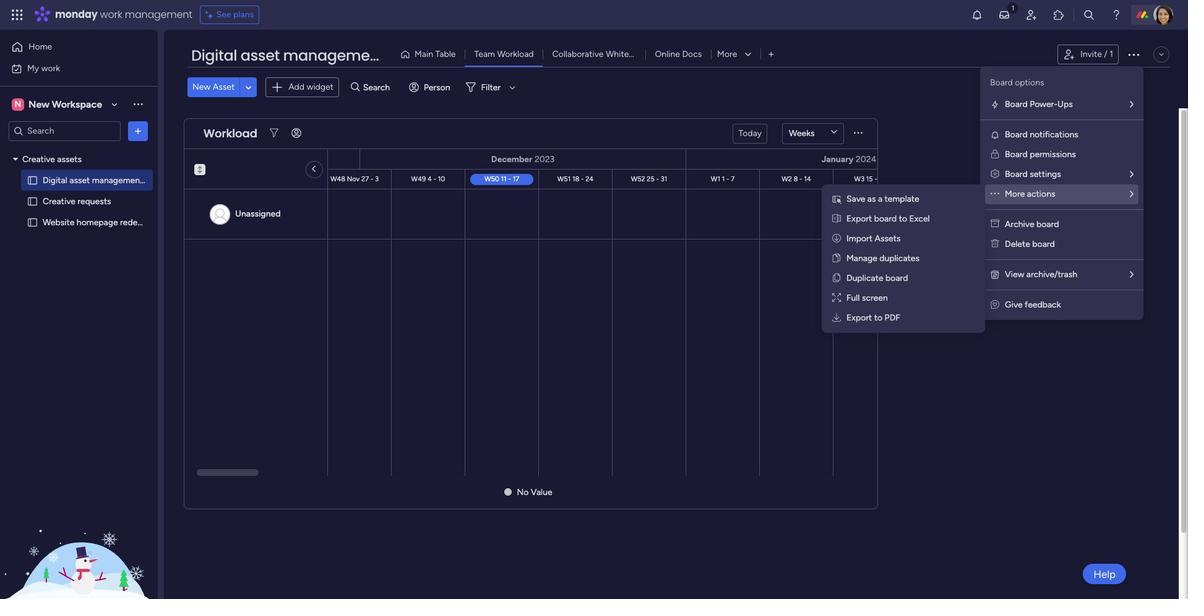 Task type: describe. For each thing, give the bounding box(es) containing it.
4
[[428, 175, 432, 183]]

management inside list box
[[92, 175, 143, 185]]

notifications
[[1031, 129, 1079, 140]]

- for w50   11 - 17
[[509, 175, 511, 183]]

asset inside field
[[241, 45, 280, 66]]

help image
[[1111, 9, 1123, 21]]

assets
[[57, 154, 82, 164]]

my work
[[27, 63, 60, 73]]

asset inside list box
[[70, 175, 90, 185]]

add widget button
[[266, 77, 339, 97]]

delete board
[[1006, 239, 1056, 250]]

full screen
[[847, 293, 888, 303]]

see
[[217, 9, 231, 20]]

Search in workspace field
[[26, 124, 103, 138]]

december
[[492, 154, 533, 164]]

january 2024
[[822, 154, 877, 164]]

filter button
[[462, 78, 520, 97]]

pdf
[[885, 313, 901, 323]]

board power-ups
[[1006, 99, 1074, 110]]

december 2023
[[492, 154, 555, 164]]

board notifications image
[[991, 130, 1001, 140]]

more actions
[[1006, 189, 1056, 199]]

apps image
[[1053, 9, 1066, 21]]

workspace selection element
[[12, 97, 104, 112]]

today
[[739, 128, 762, 138]]

workload inside button
[[498, 49, 534, 59]]

template
[[885, 194, 920, 204]]

add widget
[[289, 82, 334, 92]]

save as a template image
[[832, 194, 842, 204]]

board permissions
[[1006, 149, 1077, 160]]

invite
[[1081, 49, 1103, 59]]

board for board settings
[[1006, 169, 1028, 180]]

w3   15 - 21
[[855, 175, 886, 183]]

1 inside invite / 1 "button"
[[1110, 49, 1114, 59]]

w51
[[558, 175, 571, 183]]

main table
[[415, 49, 456, 59]]

board power-ups image
[[991, 100, 1001, 110]]

widget
[[307, 82, 334, 92]]

board for delete
[[1033, 239, 1056, 250]]

table
[[436, 49, 456, 59]]

website homepage redesign
[[43, 217, 154, 228]]

(dam) inside list box
[[145, 175, 171, 185]]

19
[[219, 175, 225, 183]]

collaborative whiteboard button
[[543, 45, 652, 64]]

1 image
[[1008, 1, 1019, 15]]

new for new asset
[[193, 82, 211, 92]]

online
[[655, 49, 681, 59]]

move to image
[[833, 233, 842, 244]]

2 - from the left
[[371, 175, 374, 183]]

14
[[805, 175, 812, 183]]

board settings
[[1006, 169, 1062, 180]]

view archive/trash image
[[991, 270, 1001, 280]]

- for w51   18 - 24
[[581, 175, 584, 183]]

manage
[[847, 253, 878, 264]]

as
[[868, 194, 877, 204]]

requests
[[78, 196, 111, 207]]

invite members image
[[1026, 9, 1038, 21]]

duplicate board
[[847, 273, 909, 284]]

board for board permissions
[[1006, 149, 1028, 160]]

v2 search image
[[351, 80, 360, 94]]

import
[[847, 233, 873, 244]]

search everything image
[[1084, 9, 1096, 21]]

value
[[531, 487, 553, 498]]

export for export board to excel
[[847, 214, 873, 224]]

screen
[[863, 293, 888, 303]]

angle right image
[[313, 163, 316, 175]]

online docs button
[[646, 45, 712, 64]]

0 horizontal spatial to
[[875, 313, 883, 323]]

feedback
[[1026, 300, 1062, 310]]

v2 collapse down image
[[194, 163, 206, 172]]

redesign
[[120, 217, 154, 228]]

list arrow image for view archive/trash
[[1131, 271, 1134, 279]]

0 vertical spatial management
[[125, 7, 192, 22]]

arrow down image
[[505, 80, 520, 95]]

new workspace
[[28, 98, 102, 110]]

see plans
[[217, 9, 254, 20]]

v2 user feedback image
[[991, 300, 1000, 310]]

1 vertical spatial digital asset management (dam)
[[43, 175, 171, 185]]

w52
[[631, 175, 646, 183]]

v2 collapse up image
[[194, 163, 206, 172]]

more dots image
[[991, 189, 1000, 199]]

17
[[513, 175, 520, 183]]

select product image
[[11, 9, 24, 21]]

monday work management
[[55, 7, 192, 22]]

w48   nov 27 - 3
[[331, 175, 379, 183]]

Search field
[[360, 79, 397, 96]]

import assets
[[847, 233, 901, 244]]

1 horizontal spatial to
[[900, 214, 908, 224]]

list arrow image
[[1131, 100, 1134, 109]]

more for more actions
[[1006, 189, 1026, 199]]

creative for creative assets
[[22, 154, 55, 164]]

v2 permission outline image
[[992, 149, 1000, 160]]

(dam) inside field
[[388, 45, 435, 66]]

w46
[[190, 175, 204, 183]]

v2 delete line image
[[991, 239, 1000, 250]]

main
[[415, 49, 433, 59]]

board for export
[[875, 214, 897, 224]]

home
[[28, 41, 52, 52]]

export for export to pdf
[[847, 313, 873, 323]]

21
[[880, 175, 886, 183]]

add view image
[[769, 50, 774, 59]]

nov
[[347, 175, 360, 183]]

permissions
[[1031, 149, 1077, 160]]

docs
[[683, 49, 702, 59]]

w1
[[711, 175, 721, 183]]

export to pdf
[[847, 313, 901, 323]]

management inside field
[[283, 45, 385, 66]]

15
[[867, 175, 874, 183]]

power-
[[1031, 99, 1058, 110]]

see plans button
[[200, 6, 260, 24]]

menu containing board options
[[981, 66, 1144, 320]]

2024
[[856, 154, 877, 164]]

0 vertical spatial options image
[[1127, 47, 1142, 62]]

Digital asset management (DAM) field
[[188, 45, 435, 66]]

18
[[573, 175, 580, 183]]

expand board header image
[[1157, 50, 1167, 59]]

collaborative
[[553, 49, 604, 59]]

options
[[1016, 77, 1045, 88]]

ups
[[1058, 99, 1074, 110]]

dapulse admin menu image
[[991, 169, 1000, 180]]

w2   8 - 14
[[782, 175, 812, 183]]

help
[[1094, 568, 1116, 581]]

- for w3   15 - 21
[[875, 175, 878, 183]]

creative for creative requests
[[43, 196, 75, 207]]

my work button
[[7, 59, 133, 78]]

website
[[43, 217, 75, 228]]

board for archive
[[1037, 219, 1060, 230]]

10
[[438, 175, 445, 183]]



Task type: locate. For each thing, give the bounding box(es) containing it.
v2 fullscreen slim image
[[833, 293, 842, 303]]

5 - from the left
[[581, 175, 584, 183]]

0 horizontal spatial options image
[[132, 125, 144, 137]]

january
[[822, 154, 854, 164]]

to
[[900, 214, 908, 224], [875, 313, 883, 323]]

digital up new asset
[[191, 45, 237, 66]]

work right "monday"
[[100, 7, 122, 22]]

angle down image
[[246, 83, 252, 92]]

0 vertical spatial new
[[193, 82, 211, 92]]

w1   1 - 7
[[711, 175, 735, 183]]

- right 18 on the top of page
[[581, 175, 584, 183]]

more
[[718, 49, 738, 59], [1006, 189, 1026, 199]]

1 horizontal spatial asset
[[241, 45, 280, 66]]

settings
[[1031, 169, 1062, 180]]

lottie animation image
[[0, 474, 158, 599]]

1 vertical spatial export
[[847, 313, 873, 323]]

0 vertical spatial more
[[718, 49, 738, 59]]

public board image for digital asset management (dam)
[[27, 174, 38, 186]]

0 horizontal spatial workload
[[204, 126, 258, 141]]

a
[[879, 194, 883, 204]]

(dam) left table
[[388, 45, 435, 66]]

1 horizontal spatial (dam)
[[388, 45, 435, 66]]

asset up angle down image
[[241, 45, 280, 66]]

board up board power-ups icon
[[991, 77, 1014, 88]]

0 vertical spatial digital asset management (dam)
[[191, 45, 435, 66]]

board right board power-ups icon
[[1006, 99, 1028, 110]]

more button
[[712, 45, 761, 64]]

1 horizontal spatial digital asset management (dam)
[[191, 45, 435, 66]]

- for w1   1 - 7
[[727, 175, 730, 183]]

0 vertical spatial export
[[847, 214, 873, 224]]

new right n
[[28, 98, 49, 110]]

team
[[475, 49, 495, 59]]

1 horizontal spatial more
[[1006, 189, 1026, 199]]

board for board options
[[991, 77, 1014, 88]]

more for more
[[718, 49, 738, 59]]

options image down workspace options image
[[132, 125, 144, 137]]

- for w46   13 - 19
[[214, 175, 217, 183]]

november
[[170, 154, 212, 164]]

7 - from the left
[[727, 175, 730, 183]]

0 vertical spatial to
[[900, 214, 908, 224]]

1 vertical spatial management
[[283, 45, 385, 66]]

0 horizontal spatial digital
[[43, 175, 67, 185]]

- for w49   4 - 10
[[434, 175, 437, 183]]

whiteboard
[[606, 49, 652, 59]]

home button
[[7, 37, 133, 57]]

board notifications
[[1006, 129, 1079, 140]]

1 horizontal spatial digital
[[191, 45, 237, 66]]

digital
[[191, 45, 237, 66], [43, 175, 67, 185]]

w46   13 - 19
[[190, 175, 225, 183]]

v2 duplicate 2 outline image
[[834, 273, 841, 284]]

1 - from the left
[[214, 175, 217, 183]]

1 right /
[[1110, 49, 1114, 59]]

board right dapulse admin menu image
[[1006, 169, 1028, 180]]

public board image
[[27, 174, 38, 186], [27, 216, 38, 228]]

v2 funnel image
[[270, 129, 279, 138]]

1 vertical spatial digital
[[43, 175, 67, 185]]

1 vertical spatial (dam)
[[145, 175, 171, 185]]

0 vertical spatial (dam)
[[388, 45, 435, 66]]

- left 21
[[875, 175, 878, 183]]

duplicate
[[847, 273, 884, 284]]

- right 8
[[800, 175, 803, 183]]

team workload
[[475, 49, 534, 59]]

caret down image
[[13, 155, 18, 163]]

options image
[[1127, 47, 1142, 62], [132, 125, 144, 137]]

0 vertical spatial creative
[[22, 154, 55, 164]]

2023
[[535, 154, 555, 164]]

1 vertical spatial creative
[[43, 196, 75, 207]]

add
[[289, 82, 305, 92]]

digital inside list box
[[43, 175, 67, 185]]

more dots image
[[855, 129, 863, 138]]

1 vertical spatial new
[[28, 98, 49, 110]]

list box
[[0, 146, 171, 400]]

more inside button
[[718, 49, 738, 59]]

manage duplicates
[[847, 253, 920, 264]]

board down the archive board at the right top
[[1033, 239, 1056, 250]]

work for monday
[[100, 7, 122, 22]]

/
[[1105, 49, 1108, 59]]

new asset
[[193, 82, 235, 92]]

w48
[[331, 175, 346, 183]]

27
[[362, 175, 369, 183]]

export board to excel
[[847, 214, 930, 224]]

4 - from the left
[[509, 175, 511, 183]]

3 list arrow image from the top
[[1131, 271, 1134, 279]]

list arrow image
[[1131, 170, 1134, 179], [1131, 190, 1134, 199], [1131, 271, 1134, 279]]

board up delete board
[[1037, 219, 1060, 230]]

give
[[1006, 300, 1023, 310]]

11
[[501, 175, 507, 183]]

- right 13
[[214, 175, 217, 183]]

export up import
[[847, 214, 873, 224]]

digital asset management (dam) up requests
[[43, 175, 171, 185]]

more right more dots image at the right top of page
[[1006, 189, 1026, 199]]

board right board notifications icon
[[1006, 129, 1028, 140]]

more right docs
[[718, 49, 738, 59]]

asset up the creative requests
[[70, 175, 90, 185]]

1 vertical spatial public board image
[[27, 216, 38, 228]]

- left 7
[[727, 175, 730, 183]]

creative requests
[[43, 196, 111, 207]]

0 horizontal spatial work
[[41, 63, 60, 73]]

digital down creative assets
[[43, 175, 67, 185]]

workspace options image
[[132, 98, 144, 110]]

- for w52   25 - 31
[[657, 175, 660, 183]]

1 public board image from the top
[[27, 174, 38, 186]]

1 vertical spatial asset
[[70, 175, 90, 185]]

creative up website on the top of the page
[[43, 196, 75, 207]]

9 - from the left
[[875, 175, 878, 183]]

w2
[[782, 175, 793, 183]]

workspace
[[52, 98, 102, 110]]

6 - from the left
[[657, 175, 660, 183]]

export down full
[[847, 313, 873, 323]]

1 vertical spatial more
[[1006, 189, 1026, 199]]

n
[[15, 99, 21, 109]]

invite / 1 button
[[1058, 45, 1120, 64]]

1 horizontal spatial new
[[193, 82, 211, 92]]

public board image down public board image
[[27, 216, 38, 228]]

workspace image
[[12, 98, 24, 111]]

save as a template
[[847, 194, 920, 204]]

1 vertical spatial workload
[[204, 126, 258, 141]]

menu
[[981, 66, 1144, 320]]

1 vertical spatial work
[[41, 63, 60, 73]]

3
[[375, 175, 379, 183]]

to left 'excel'
[[900, 214, 908, 224]]

asset
[[241, 45, 280, 66], [70, 175, 90, 185]]

1
[[1110, 49, 1114, 59], [722, 175, 725, 183]]

- left 31
[[657, 175, 660, 183]]

0 vertical spatial workload
[[498, 49, 534, 59]]

asset
[[213, 82, 235, 92]]

0 vertical spatial digital
[[191, 45, 237, 66]]

export
[[847, 214, 873, 224], [847, 313, 873, 323]]

- for w2   8 - 14
[[800, 175, 803, 183]]

w51   18 - 24
[[558, 175, 594, 183]]

creative assets
[[22, 154, 82, 164]]

management
[[125, 7, 192, 22], [283, 45, 385, 66], [92, 175, 143, 185]]

0 vertical spatial work
[[100, 7, 122, 22]]

workload right team
[[498, 49, 534, 59]]

archive
[[1006, 219, 1035, 230]]

digital asset management (dam) inside field
[[191, 45, 435, 66]]

team workload button
[[465, 45, 543, 64]]

to left 'pdf'
[[875, 313, 883, 323]]

creative
[[22, 154, 55, 164], [43, 196, 75, 207]]

digital asset management (dam) up add widget
[[191, 45, 435, 66]]

board
[[875, 214, 897, 224], [1037, 219, 1060, 230], [1033, 239, 1056, 250], [886, 273, 909, 284]]

board right v2 permission outline image
[[1006, 149, 1028, 160]]

notifications image
[[972, 9, 984, 21]]

plans
[[233, 9, 254, 20]]

31
[[661, 175, 668, 183]]

dapulse archived image
[[991, 219, 1000, 230]]

person button
[[404, 78, 458, 97]]

list box containing creative assets
[[0, 146, 171, 400]]

new asset button
[[188, 78, 240, 97]]

w50   11 - 17
[[485, 175, 520, 183]]

option
[[0, 148, 158, 150]]

1 export from the top
[[847, 214, 873, 224]]

0 vertical spatial list arrow image
[[1131, 170, 1134, 179]]

import from excel template outline image
[[833, 214, 842, 224]]

w49   4 - 10
[[412, 175, 445, 183]]

v2 download image
[[833, 313, 842, 323]]

new for new workspace
[[28, 98, 49, 110]]

duplicates
[[880, 253, 920, 264]]

1 horizontal spatial workload
[[498, 49, 534, 59]]

v2 duplicate o image
[[833, 253, 841, 264]]

board options
[[991, 77, 1045, 88]]

excel
[[910, 214, 930, 224]]

new inside workspace selection 'element'
[[28, 98, 49, 110]]

2 vertical spatial list arrow image
[[1131, 271, 1134, 279]]

option inside list box
[[0, 148, 158, 150]]

0 vertical spatial public board image
[[27, 174, 38, 186]]

- right the 11
[[509, 175, 511, 183]]

1 vertical spatial 1
[[722, 175, 725, 183]]

lottie animation element
[[0, 474, 158, 599]]

creative right caret down icon at the top left of the page
[[22, 154, 55, 164]]

0 horizontal spatial new
[[28, 98, 49, 110]]

board for duplicate
[[886, 273, 909, 284]]

1 list arrow image from the top
[[1131, 170, 1134, 179]]

new left the 'asset'
[[193, 82, 211, 92]]

collaborative whiteboard online docs
[[553, 49, 702, 59]]

digital inside field
[[191, 45, 237, 66]]

w3
[[855, 175, 865, 183]]

public board image up public board image
[[27, 174, 38, 186]]

0 vertical spatial asset
[[241, 45, 280, 66]]

3 - from the left
[[434, 175, 437, 183]]

1 vertical spatial to
[[875, 313, 883, 323]]

inbox image
[[999, 9, 1011, 21]]

today button
[[733, 124, 768, 143]]

25
[[647, 175, 655, 183]]

list arrow image for board settings
[[1131, 170, 1134, 179]]

actions
[[1028, 189, 1056, 199]]

archive/trash
[[1027, 269, 1078, 280]]

assets
[[875, 233, 901, 244]]

options image right /
[[1127, 47, 1142, 62]]

workload left the v2 funnel image
[[204, 126, 258, 141]]

1 vertical spatial options image
[[132, 125, 144, 137]]

0 horizontal spatial 1
[[722, 175, 725, 183]]

board for board power-ups
[[1006, 99, 1028, 110]]

work right my
[[41, 63, 60, 73]]

2 export from the top
[[847, 313, 873, 323]]

work inside button
[[41, 63, 60, 73]]

archive board
[[1006, 219, 1060, 230]]

new inside button
[[193, 82, 211, 92]]

13
[[206, 175, 212, 183]]

public board image
[[27, 195, 38, 207]]

8 - from the left
[[800, 175, 803, 183]]

main table button
[[396, 45, 465, 64]]

2 vertical spatial management
[[92, 175, 143, 185]]

work for my
[[41, 63, 60, 73]]

digital asset management (dam)
[[191, 45, 435, 66], [43, 175, 171, 185]]

(dam) left w46
[[145, 175, 171, 185]]

list arrow image for more actions
[[1131, 190, 1134, 199]]

2 public board image from the top
[[27, 216, 38, 228]]

0 horizontal spatial digital asset management (dam)
[[43, 175, 171, 185]]

0 horizontal spatial (dam)
[[145, 175, 171, 185]]

0 vertical spatial 1
[[1110, 49, 1114, 59]]

7
[[731, 175, 735, 183]]

w52   25 - 31
[[631, 175, 668, 183]]

view archive/trash
[[1006, 269, 1078, 280]]

(dam)
[[388, 45, 435, 66], [145, 175, 171, 185]]

board up assets
[[875, 214, 897, 224]]

2 list arrow image from the top
[[1131, 190, 1134, 199]]

- right 4
[[434, 175, 437, 183]]

board down duplicates
[[886, 273, 909, 284]]

person
[[424, 82, 450, 93]]

1 horizontal spatial work
[[100, 7, 122, 22]]

1 horizontal spatial options image
[[1127, 47, 1142, 62]]

homepage
[[77, 217, 118, 228]]

1 vertical spatial list arrow image
[[1131, 190, 1134, 199]]

public board image for website homepage redesign
[[27, 216, 38, 228]]

1 horizontal spatial 1
[[1110, 49, 1114, 59]]

james peterson image
[[1154, 5, 1174, 25]]

0 horizontal spatial asset
[[70, 175, 90, 185]]

give feedback
[[1006, 300, 1062, 310]]

1 right w1
[[722, 175, 725, 183]]

- left 3
[[371, 175, 374, 183]]

board for board notifications
[[1006, 129, 1028, 140]]

no value
[[517, 487, 553, 498]]

0 horizontal spatial more
[[718, 49, 738, 59]]



Task type: vqa. For each thing, say whether or not it's contained in the screenshot.
list arrow image
yes



